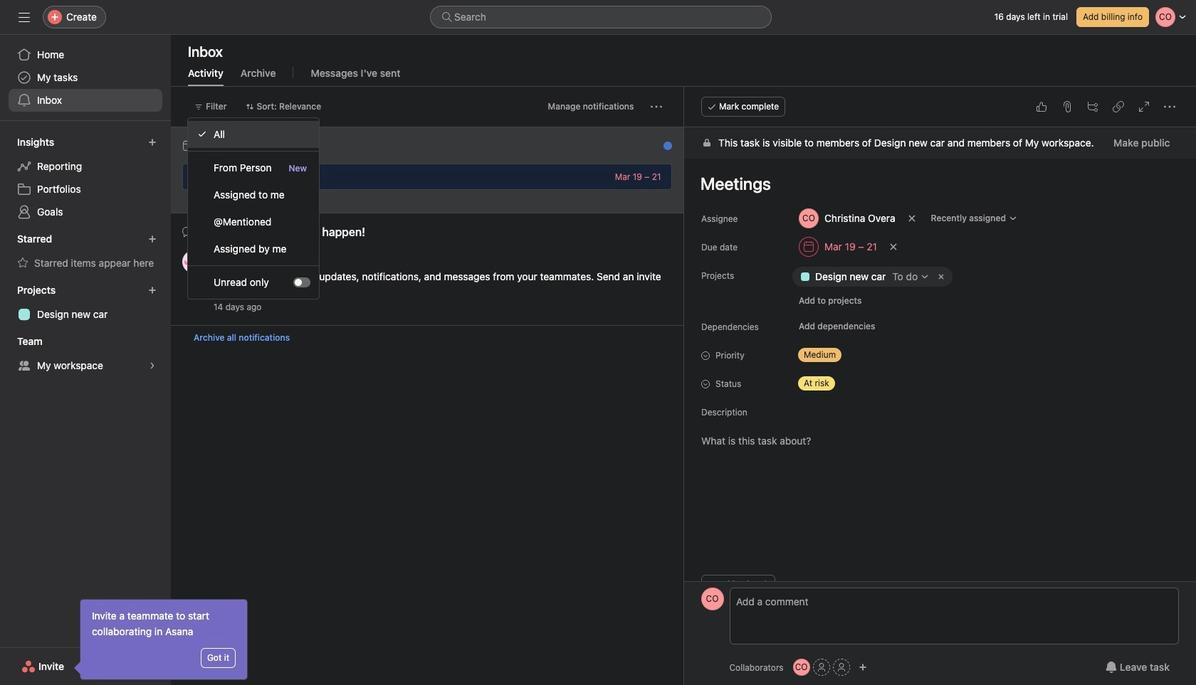 Task type: describe. For each thing, give the bounding box(es) containing it.
meetings dialog
[[684, 87, 1196, 686]]

projects element
[[0, 278, 171, 329]]

add subtask image
[[1087, 101, 1098, 112]]

0 likes. click to like this task image
[[1035, 101, 1047, 112]]

add or remove collaborators image
[[793, 659, 810, 676]]

new insights image
[[148, 138, 157, 147]]

Task Name text field
[[691, 167, 1179, 200]]

add items to starred image
[[148, 235, 157, 244]]

clear due date image
[[889, 243, 898, 251]]

global element
[[0, 35, 171, 120]]

hide sidebar image
[[19, 11, 30, 23]]

archive notification image
[[656, 144, 668, 155]]

remove image
[[935, 271, 947, 283]]

see details, my workspace image
[[148, 362, 157, 370]]

teams element
[[0, 329, 171, 380]]



Task type: locate. For each thing, give the bounding box(es) containing it.
tooltip
[[76, 600, 247, 680]]

your tasks for mar 21, task element
[[199, 140, 310, 152]]

more actions for this task image
[[1163, 101, 1175, 112]]

insights element
[[0, 130, 171, 226]]

mark complete image
[[189, 168, 206, 185]]

radio item
[[188, 121, 319, 148]]

Mark complete checkbox
[[189, 168, 206, 185]]

add or remove collaborators image
[[858, 664, 867, 672]]

list box
[[430, 6, 772, 28]]

remove assignee image
[[907, 214, 916, 223]]

more actions image
[[650, 101, 662, 112]]

sort: relevance image
[[245, 103, 254, 111]]

open user profile image
[[701, 588, 724, 611]]

starred element
[[0, 226, 171, 278]]

full screen image
[[1138, 101, 1149, 112]]

main content
[[684, 127, 1196, 686]]

new project or portfolio image
[[148, 286, 157, 295]]

copy task link image
[[1112, 101, 1124, 112]]

attachments: add a file to this task, meetings image
[[1061, 101, 1072, 112]]



Task type: vqa. For each thing, say whether or not it's contained in the screenshot.
My tasks "My"
no



